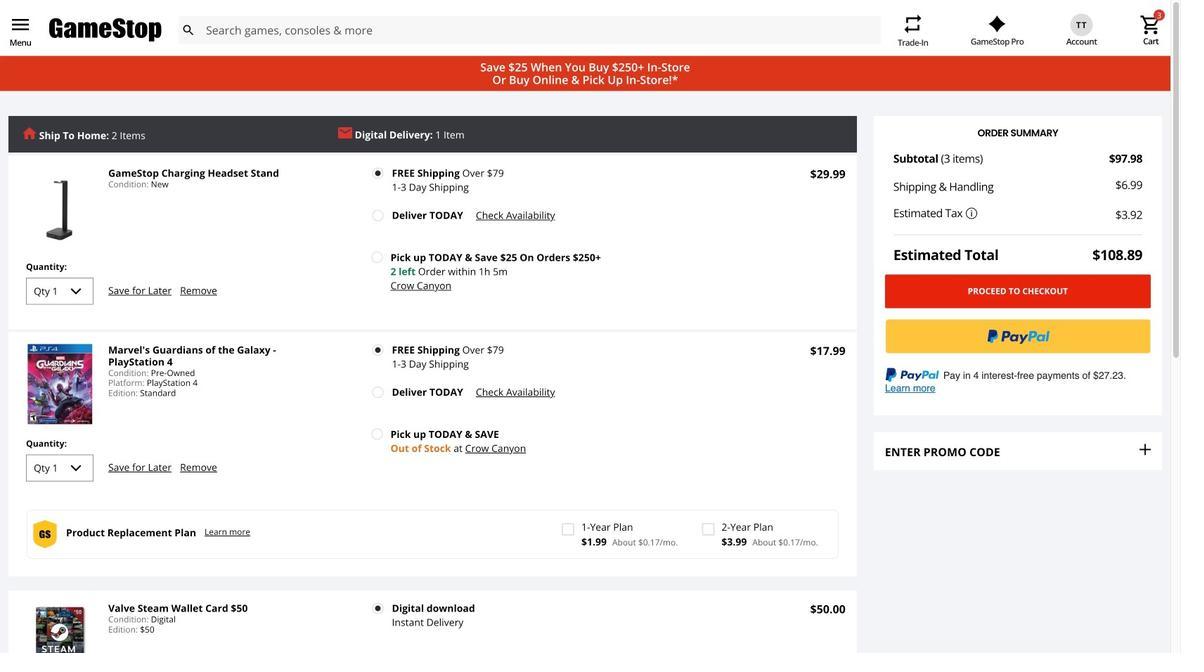 Task type: describe. For each thing, give the bounding box(es) containing it.
gamestop image
[[49, 17, 162, 44]]

gamestop charging headset stand image
[[20, 167, 100, 248]]



Task type: locate. For each thing, give the bounding box(es) containing it.
gamestop pro icon image
[[989, 15, 1006, 32]]

None search field
[[178, 16, 881, 44]]

Search games, consoles & more search field
[[206, 16, 856, 44]]

marvel&#39;s guardians of the galaxy - playstation 4 image
[[20, 344, 100, 424]]

valve steam wallet card $50 image
[[20, 603, 100, 653]]



